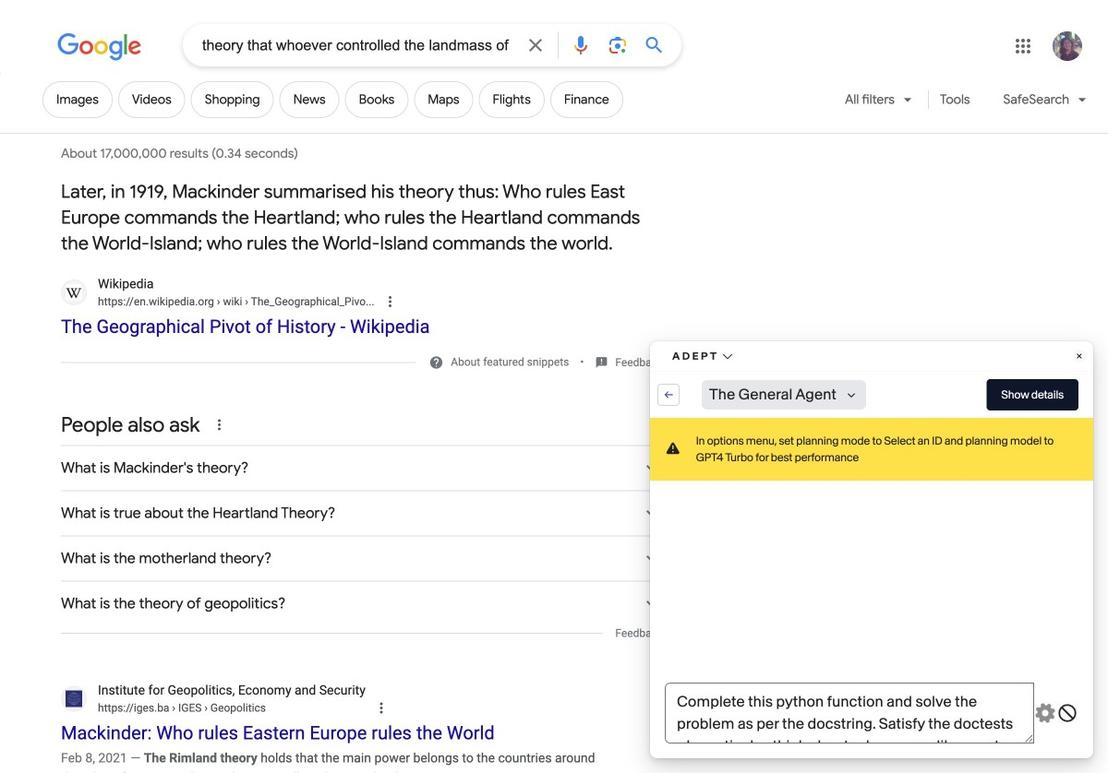 Task type: vqa. For each thing, say whether or not it's contained in the screenshot.
Search by image
yes



Task type: locate. For each thing, give the bounding box(es) containing it.
None search field
[[0, 23, 681, 66]]

None text field
[[98, 294, 375, 310], [98, 700, 266, 717], [98, 294, 375, 310], [98, 700, 266, 717]]

search by voice image
[[570, 34, 592, 56]]

Search text field
[[202, 35, 513, 58]]

None text field
[[214, 295, 375, 308], [169, 702, 266, 715], [214, 295, 375, 308], [169, 702, 266, 715]]



Task type: describe. For each thing, give the bounding box(es) containing it.
google image
[[57, 33, 142, 61]]

about this result image
[[373, 699, 410, 719]]

search by image image
[[607, 34, 629, 56]]



